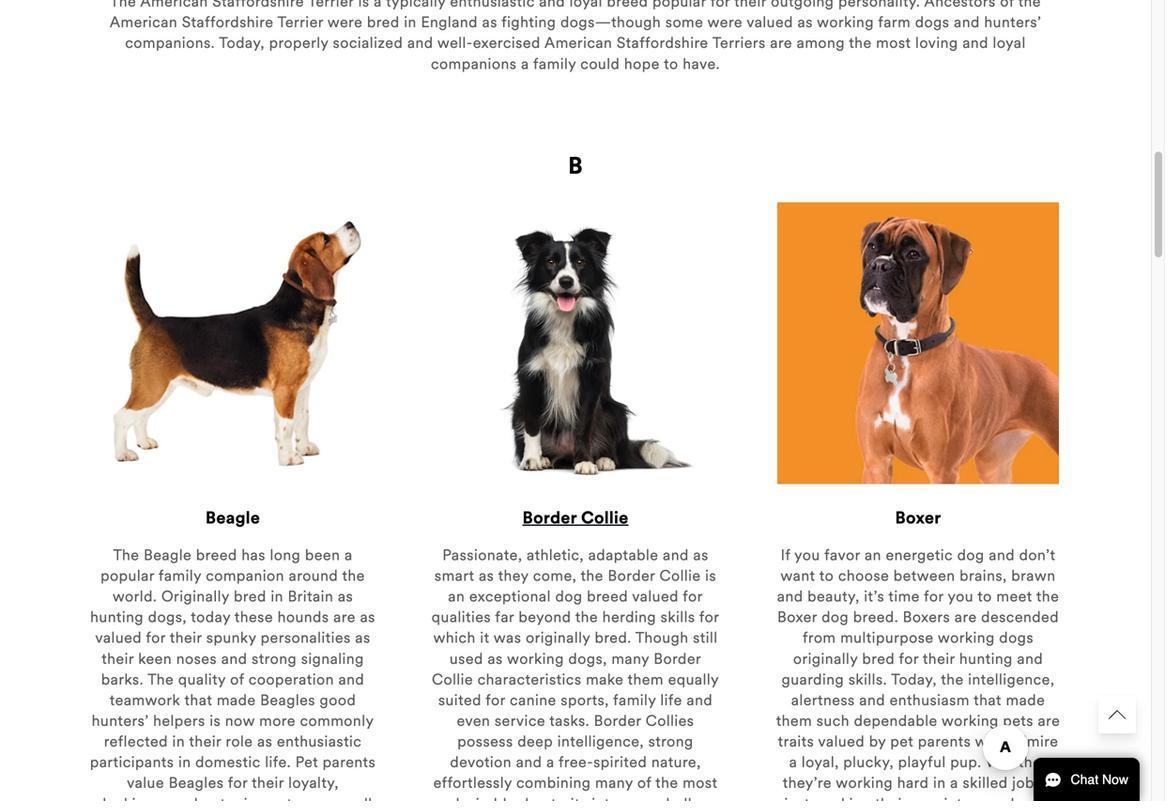 Task type: locate. For each thing, give the bounding box(es) containing it.
dogs inside the american staffordshire terrier is a typically enthusiastic and loyal breed popular for their outgoing personality. ancestors of the american staffordshire terrier were bred in england as fighting dogs—though some were valued as working farm dogs and hunters' companions. today, properly socialized and well-exercised american staffordshire terriers are among the most loving and loyal companions a family could hope to have.
[[916, 16, 950, 31]]

1 vertical spatial intelligence,
[[558, 736, 645, 751]]

herding
[[603, 611, 657, 626]]

staffordshire up companions.
[[182, 16, 274, 31]]

farm
[[879, 16, 911, 31]]

were
[[328, 16, 363, 31], [708, 16, 743, 31]]

0 vertical spatial them
[[628, 673, 664, 688]]

qualities
[[432, 611, 491, 626]]

0 horizontal spatial dogs,
[[148, 611, 187, 626]]

0 horizontal spatial dogs
[[916, 16, 950, 31]]

family
[[534, 58, 577, 73], [159, 570, 202, 585], [614, 694, 657, 709]]

their up the terriers
[[735, 0, 767, 10]]

or
[[1040, 777, 1054, 792]]

originally
[[526, 632, 591, 647], [794, 653, 859, 668]]

0 horizontal spatial bred
[[234, 590, 267, 606]]

and right pluckiness
[[172, 798, 198, 801]]

2 vertical spatial of
[[638, 777, 652, 792]]

for up the keen at bottom left
[[146, 632, 166, 647]]

family inside passionate, athletic, adaptable and as smart as they come, the border collie is an exceptional dog breed valued for qualities far beyond the herding skills for which it was originally bred. though still used as working dogs, many border collie characteristics make them equally suited for canine sports, family life and even service tasks. border collies possess deep intelligence, strong devotion and a free-spirited nature, effortlessly combining many of the most desirable dog traits int
[[614, 694, 657, 709]]

deep
[[518, 736, 554, 751]]

that up who
[[974, 694, 1002, 709]]

in inside the american staffordshire terrier is a typically enthusiastic and loyal breed popular for their outgoing personality. ancestors of the american staffordshire terrier were bred in england as fighting dogs—though some were valued as working farm dogs and hunters' companions. today, properly socialized and well-exercised american staffordshire terriers are among the most loving and loyal companions a family could hope to have.
[[404, 16, 417, 31]]

that inside the 'if you favor an energetic dog and don't want to choose between brains, brawn and beauty, it's time for you to meet the boxer dog breed. boxers are descended from multipurpose working dogs originally bred for their hunting and guarding skills. today, the intelligence, alertness and enthusiasm that made them such dependable working pets are traits valued by pet parents who admire a loyal, plucky, playful pup. whether they're working hard in a skilled job or just working their way into'
[[974, 694, 1002, 709]]

family up originally
[[159, 570, 202, 585]]

2 that from the left
[[974, 694, 1002, 709]]

0 vertical spatial dogs,
[[148, 611, 187, 626]]

the up companions.
[[110, 0, 136, 10]]

you down "brains,"
[[948, 590, 974, 606]]

1 horizontal spatial popular
[[653, 0, 707, 10]]

0 vertical spatial collie
[[582, 511, 629, 528]]

these
[[235, 611, 273, 626]]

an inside the 'if you favor an energetic dog and don't want to choose between brains, brawn and beauty, it's time for you to meet the boxer dog breed. boxers are descended from multipurpose working dogs originally bred for their hunting and guarding skills. today, the intelligence, alertness and enthusiasm that made them such dependable working pets are traits valued by pet parents who admire a loyal, plucky, playful pup. whether they're working hard in a skilled job or just working their way into'
[[865, 549, 882, 564]]

valued inside the american staffordshire terrier is a typically enthusiastic and loyal breed popular for their outgoing personality. ancestors of the american staffordshire terrier were bred in england as fighting dogs—though some were valued as working farm dogs and hunters' companions. today, properly socialized and well-exercised american staffordshire terriers are among the most loving and loyal companions a family could hope to have.
[[747, 16, 794, 31]]

the inside the beagle breed has long been a popular family companion around the world. originally bred in britain as hunting dogs, today these hounds are as valued for their spunky personalities as their keen noses and strong signaling barks. the quality of cooperation and teamwork that made beagles good hunters' helpers is now more commonly reflected in their role as enthusiastic participants in domestic life. pet parents value beagles for their loyalty, pluckiness and outgoing nat
[[342, 570, 365, 585]]

2 made from the left
[[1007, 694, 1046, 709]]

0 horizontal spatial them
[[628, 673, 664, 688]]

2 horizontal spatial family
[[614, 694, 657, 709]]

brains,
[[960, 570, 1008, 585]]

working up among
[[817, 16, 875, 31]]

hunters'
[[985, 16, 1042, 31], [92, 715, 149, 730]]

0 vertical spatial originally
[[526, 632, 591, 647]]

1 horizontal spatial made
[[1007, 694, 1046, 709]]

for inside the american staffordshire terrier is a typically enthusiastic and loyal breed popular for their outgoing personality. ancestors of the american staffordshire terrier were bred in england as fighting dogs—though some were valued as working farm dogs and hunters' companions. today, properly socialized and well-exercised american staffordshire terriers are among the most loving and loyal companions a family could hope to have.
[[711, 0, 731, 10]]

1 horizontal spatial collie
[[582, 511, 629, 528]]

way
[[912, 798, 940, 801]]

bred up 'these'
[[234, 590, 267, 606]]

that
[[185, 694, 213, 709], [974, 694, 1002, 709]]

1 vertical spatial originally
[[794, 653, 859, 668]]

working up 'characteristics'
[[507, 653, 565, 668]]

dogs up loving
[[916, 16, 950, 31]]

breed up companion
[[196, 549, 237, 564]]

are left among
[[771, 37, 793, 52]]

keen
[[138, 653, 172, 668]]

bred inside the beagle breed has long been a popular family companion around the world. originally bred in britain as hunting dogs, today these hounds are as valued for their spunky personalities as their keen noses and strong signaling barks. the quality of cooperation and teamwork that made beagles good hunters' helpers is now more commonly reflected in their role as enthusiastic participants in domestic life. pet parents value beagles for their loyalty, pluckiness and outgoing nat
[[234, 590, 267, 606]]

2 vertical spatial collie
[[432, 673, 474, 688]]

multipurpose
[[841, 632, 934, 647]]

1 vertical spatial you
[[948, 590, 974, 606]]

1 made from the left
[[217, 694, 256, 709]]

them inside the 'if you favor an energetic dog and don't want to choose between brains, brawn and beauty, it's time for you to meet the boxer dog breed. boxers are descended from multipurpose working dogs originally bred for their hunting and guarding skills. today, the intelligence, alertness and enthusiasm that made them such dependable working pets are traits valued by pet parents who admire a loyal, plucky, playful pup. whether they're working hard in a skilled job or just working their way into'
[[777, 715, 813, 730]]

0 horizontal spatial enthusiastic
[[277, 736, 362, 751]]

and up fighting at the left of page
[[540, 0, 566, 10]]

a inside passionate, athletic, adaptable and as smart as they come, the border collie is an exceptional dog breed valued for qualities far beyond the herding skills for which it was originally bred. though still used as working dogs, many border collie characteristics make them equally suited for canine sports, family life and even service tasks. border collies possess deep intelligence, strong devotion and a free-spirited nature, effortlessly combining many of the most desirable dog traits int
[[547, 756, 555, 771]]

0 vertical spatial dogs
[[916, 16, 950, 31]]

an
[[865, 549, 882, 564], [448, 590, 465, 606]]

family inside the beagle breed has long been a popular family companion around the world. originally bred in britain as hunting dogs, today these hounds are as valued for their spunky personalities as their keen noses and strong signaling barks. the quality of cooperation and teamwork that made beagles good hunters' helpers is now more commonly reflected in their role as enthusiastic participants in domestic life. pet parents value beagles for their loyalty, pluckiness and outgoing nat
[[159, 570, 202, 585]]

boxer link
[[768, 202, 1070, 546]]

1 horizontal spatial them
[[777, 715, 813, 730]]

hunting down world.
[[90, 611, 144, 626]]

1 vertical spatial them
[[777, 715, 813, 730]]

from
[[803, 632, 837, 647]]

them down alertness
[[777, 715, 813, 730]]

originally down beyond at the bottom left of the page
[[526, 632, 591, 647]]

enthusiastic
[[450, 0, 535, 10], [277, 736, 362, 751]]

a
[[374, 0, 382, 10], [521, 58, 530, 73], [345, 549, 353, 564], [547, 756, 555, 771], [790, 756, 798, 771], [951, 777, 959, 792]]

0 horizontal spatial today,
[[219, 37, 265, 52]]

and left well-
[[408, 37, 434, 52]]

the for beagle
[[113, 549, 139, 564]]

2 horizontal spatial is
[[706, 570, 717, 585]]

is
[[359, 0, 370, 10], [706, 570, 717, 585], [210, 715, 221, 730]]

more
[[259, 715, 296, 730]]

1 vertical spatial staffordshire
[[182, 16, 274, 31]]

parents up pup. on the right of the page
[[919, 736, 972, 751]]

1 vertical spatial to
[[820, 570, 835, 585]]

valued inside the 'if you favor an energetic dog and don't want to choose between brains, brawn and beauty, it's time for you to meet the boxer dog breed. boxers are descended from multipurpose working dogs originally bred for their hunting and guarding skills. today, the intelligence, alertness and enthusiasm that made them such dependable working pets are traits valued by pet parents who admire a loyal, plucky, playful pup. whether they're working hard in a skilled job or just working their way into'
[[819, 736, 865, 751]]

helpers
[[153, 715, 205, 730]]

1 vertical spatial dogs
[[1000, 632, 1034, 647]]

it's
[[865, 590, 885, 606]]

0 vertical spatial hunting
[[90, 611, 144, 626]]

american
[[140, 0, 208, 10], [110, 16, 178, 31], [545, 37, 613, 52]]

combining
[[517, 777, 591, 792]]

an down smart
[[448, 590, 465, 606]]

many
[[612, 653, 650, 668], [596, 777, 634, 792]]

the right among
[[850, 37, 872, 52]]

1 horizontal spatial beagles
[[260, 694, 316, 709]]

2 vertical spatial is
[[210, 715, 221, 730]]

to down "brains,"
[[978, 590, 993, 606]]

among
[[797, 37, 846, 52]]

working inside passionate, athletic, adaptable and as smart as they come, the border collie is an exceptional dog breed valued for qualities far beyond the herding skills for which it was originally bred. though still used as working dogs, many border collie characteristics make them equally suited for canine sports, family life and even service tasks. border collies possess deep intelligence, strong devotion and a free-spirited nature, effortlessly combining many of the most desirable dog traits int
[[507, 653, 565, 668]]

them inside passionate, athletic, adaptable and as smart as they come, the border collie is an exceptional dog breed valued for qualities far beyond the herding skills for which it was originally bred. though still used as working dogs, many border collie characteristics make them equally suited for canine sports, family life and even service tasks. border collies possess deep intelligence, strong devotion and a free-spirited nature, effortlessly combining many of the most desirable dog traits int
[[628, 673, 664, 688]]

today
[[191, 611, 231, 626]]

0 vertical spatial of
[[1001, 0, 1015, 10]]

border
[[523, 511, 577, 528], [608, 570, 656, 585], [654, 653, 702, 668], [594, 715, 642, 730]]

2 horizontal spatial of
[[1001, 0, 1015, 10]]

breed up herding
[[587, 590, 629, 606]]

1 horizontal spatial enthusiastic
[[450, 0, 535, 10]]

of right ancestors
[[1001, 0, 1015, 10]]

dogs, down originally
[[148, 611, 187, 626]]

that inside the beagle breed has long been a popular family companion around the world. originally bred in britain as hunting dogs, today these hounds are as valued for their spunky personalities as their keen noses and strong signaling barks. the quality of cooperation and teamwork that made beagles good hunters' helpers is now more commonly reflected in their role as enthusiastic participants in domestic life. pet parents value beagles for their loyalty, pluckiness and outgoing nat
[[185, 694, 213, 709]]

0 vertical spatial family
[[534, 58, 577, 73]]

bred.
[[595, 632, 632, 647]]

to right hope
[[664, 58, 679, 73]]

been
[[305, 549, 340, 564]]

as
[[482, 16, 498, 31], [798, 16, 813, 31], [694, 549, 709, 564], [479, 570, 495, 585], [338, 590, 353, 606], [360, 611, 376, 626], [355, 632, 371, 647], [488, 653, 503, 668], [257, 736, 273, 751]]

typically
[[386, 0, 446, 10]]

1 vertical spatial enthusiastic
[[277, 736, 362, 751]]

the up world.
[[113, 549, 139, 564]]

0 horizontal spatial collie
[[432, 673, 474, 688]]

1 horizontal spatial family
[[534, 58, 577, 73]]

1 vertical spatial traits
[[552, 798, 588, 801]]

0 vertical spatial bred
[[367, 16, 400, 31]]

originally inside the 'if you favor an energetic dog and don't want to choose between brains, brawn and beauty, it's time for you to meet the boxer dog breed. boxers are descended from multipurpose working dogs originally bred for their hunting and guarding skills. today, the intelligence, alertness and enthusiasm that made them such dependable working pets are traits valued by pet parents who admire a loyal, plucky, playful pup. whether they're working hard in a skilled job or just working their way into'
[[794, 653, 859, 668]]

a up combining at bottom
[[547, 756, 555, 771]]

collie up adaptable
[[582, 511, 629, 528]]

collie up suited
[[432, 673, 474, 688]]

1 vertical spatial strong
[[649, 736, 694, 751]]

popular inside the american staffordshire terrier is a typically enthusiastic and loyal breed popular for their outgoing personality. ancestors of the american staffordshire terrier were bred in england as fighting dogs—though some were valued as working farm dogs and hunters' companions. today, properly socialized and well-exercised american staffordshire terriers are among the most loving and loyal companions a family could hope to have.
[[653, 0, 707, 10]]

0 vertical spatial the
[[110, 0, 136, 10]]

beagles down domestic
[[169, 777, 224, 792]]

0 vertical spatial boxer
[[896, 511, 942, 528]]

1 horizontal spatial to
[[820, 570, 835, 585]]

to up beauty,
[[820, 570, 835, 585]]

collie up skills
[[660, 570, 701, 585]]

and down spunky
[[221, 653, 248, 668]]

popular inside the beagle breed has long been a popular family companion around the world. originally bred in britain as hunting dogs, today these hounds are as valued for their spunky personalities as their keen noses and strong signaling barks. the quality of cooperation and teamwork that made beagles good hunters' helpers is now more commonly reflected in their role as enthusiastic participants in domestic life. pet parents value beagles for their loyalty, pluckiness and outgoing nat
[[101, 570, 155, 585]]

made inside the beagle breed has long been a popular family companion around the world. originally bred in britain as hunting dogs, today these hounds are as valued for their spunky personalities as their keen noses and strong signaling barks. the quality of cooperation and teamwork that made beagles good hunters' helpers is now more commonly reflected in their role as enthusiastic participants in domestic life. pet parents value beagles for their loyalty, pluckiness and outgoing nat
[[217, 694, 256, 709]]

most down nature,
[[683, 777, 718, 792]]

0 vertical spatial today,
[[219, 37, 265, 52]]

the for american
[[110, 0, 136, 10]]

1 horizontal spatial traits
[[779, 736, 815, 751]]

0 vertical spatial staffordshire
[[213, 0, 304, 10]]

dog down combining at bottom
[[520, 798, 548, 801]]

an up choose on the bottom of page
[[865, 549, 882, 564]]

2 vertical spatial to
[[978, 590, 993, 606]]

1 horizontal spatial loyal
[[994, 37, 1027, 52]]

1 horizontal spatial boxer
[[896, 511, 942, 528]]

0 vertical spatial intelligence,
[[969, 673, 1055, 688]]

is up socialized
[[359, 0, 370, 10]]

1 vertical spatial american
[[110, 16, 178, 31]]

strong inside passionate, athletic, adaptable and as smart as they come, the border collie is an exceptional dog breed valued for qualities far beyond the herding skills for which it was originally bred. though still used as working dogs, many border collie characteristics make them equally suited for canine sports, family life and even service tasks. border collies possess deep intelligence, strong devotion and a free-spirited nature, effortlessly combining many of the most desirable dog traits int
[[649, 736, 694, 751]]

1 vertical spatial is
[[706, 570, 717, 585]]

many down spirited
[[596, 777, 634, 792]]

1 horizontal spatial most
[[877, 37, 912, 52]]

were up the terriers
[[708, 16, 743, 31]]

1 horizontal spatial dogs
[[1000, 632, 1034, 647]]

you
[[795, 549, 821, 564], [948, 590, 974, 606]]

family left could
[[534, 58, 577, 73]]

today, inside the american staffordshire terrier is a typically enthusiastic and loyal breed popular for their outgoing personality. ancestors of the american staffordshire terrier were bred in england as fighting dogs—though some were valued as working farm dogs and hunters' companions. today, properly socialized and well-exercised american staffordshire terriers are among the most loving and loyal companions a family could hope to have.
[[219, 37, 265, 52]]

today, up enthusiasm
[[892, 673, 938, 688]]

1 horizontal spatial bred
[[367, 16, 400, 31]]

0 vertical spatial terrier
[[308, 0, 354, 10]]

who
[[976, 736, 1006, 751]]

enthusiastic up pet
[[277, 736, 362, 751]]

and down equally
[[687, 694, 713, 709]]

are inside the beagle breed has long been a popular family companion around the world. originally bred in britain as hunting dogs, today these hounds are as valued for their spunky personalities as their keen noses and strong signaling barks. the quality of cooperation and teamwork that made beagles good hunters' helpers is now more commonly reflected in their role as enthusiastic participants in domestic life. pet parents value beagles for their loyalty, pluckiness and outgoing nat
[[334, 611, 356, 626]]

cooperation
[[249, 673, 334, 688]]

loyal
[[570, 0, 603, 10], [994, 37, 1027, 52]]

breed inside the beagle breed has long been a popular family companion around the world. originally bred in britain as hunting dogs, today these hounds are as valued for their spunky personalities as their keen noses and strong signaling barks. the quality of cooperation and teamwork that made beagles good hunters' helpers is now more commonly reflected in their role as enthusiastic participants in domestic life. pet parents value beagles for their loyalty, pluckiness and outgoing nat
[[196, 549, 237, 564]]

0 horizontal spatial beagle
[[144, 549, 192, 564]]

0 horizontal spatial were
[[328, 16, 363, 31]]

to inside the american staffordshire terrier is a typically enthusiastic and loyal breed popular for their outgoing personality. ancestors of the american staffordshire terrier were bred in england as fighting dogs—though some were valued as working farm dogs and hunters' companions. today, properly socialized and well-exercised american staffordshire terriers are among the most loving and loyal companions a family could hope to have.
[[664, 58, 679, 73]]

scroll to top image
[[1110, 707, 1126, 723]]

parents
[[919, 736, 972, 751], [323, 756, 376, 771]]

0 horizontal spatial of
[[230, 673, 244, 688]]

their up "noses"
[[170, 632, 202, 647]]

hunting
[[90, 611, 144, 626], [960, 653, 1014, 668]]

traits inside the 'if you favor an energetic dog and don't want to choose between brains, brawn and beauty, it's time for you to meet the boxer dog breed. boxers are descended from multipurpose working dogs originally bred for their hunting and guarding skills. today, the intelligence, alertness and enthusiasm that made them such dependable working pets are traits valued by pet parents who admire a loyal, plucky, playful pup. whether they're working hard in a skilled job or just working their way into'
[[779, 736, 815, 751]]

today, inside the 'if you favor an energetic dog and don't want to choose between brains, brawn and beauty, it's time for you to meet the boxer dog breed. boxers are descended from multipurpose working dogs originally bred for their hunting and guarding skills. today, the intelligence, alertness and enthusiasm that made them such dependable working pets are traits valued by pet parents who admire a loyal, plucky, playful pup. whether they're working hard in a skilled job or just working their way into'
[[892, 673, 938, 688]]

dogs, up make
[[569, 653, 608, 668]]

0 horizontal spatial you
[[795, 549, 821, 564]]

loyal,
[[802, 756, 840, 771]]

0 vertical spatial enthusiastic
[[450, 0, 535, 10]]

1 horizontal spatial that
[[974, 694, 1002, 709]]

outgoing inside the american staffordshire terrier is a typically enthusiastic and loyal breed popular for their outgoing personality. ancestors of the american staffordshire terrier were bred in england as fighting dogs—though some were valued as working farm dogs and hunters' companions. today, properly socialized and well-exercised american staffordshire terriers are among the most loving and loyal companions a family could hope to have.
[[771, 0, 835, 10]]

their down the hard
[[876, 798, 908, 801]]

dog down beauty,
[[822, 611, 849, 626]]

that down quality
[[185, 694, 213, 709]]

staffordshire up properly
[[213, 0, 304, 10]]

1 horizontal spatial strong
[[649, 736, 694, 751]]

beagles
[[260, 694, 316, 709], [169, 777, 224, 792]]

1 horizontal spatial outgoing
[[771, 0, 835, 10]]

athletic,
[[527, 549, 584, 564]]

today, left properly
[[219, 37, 265, 52]]

most
[[877, 37, 912, 52], [683, 777, 718, 792]]

hunters' up "reflected"
[[92, 715, 149, 730]]

service
[[495, 715, 546, 730]]

participants
[[90, 756, 174, 771]]

dogs, inside passionate, athletic, adaptable and as smart as they come, the border collie is an exceptional dog breed valued for qualities far beyond the herding skills for which it was originally bred. though still used as working dogs, many border collie characteristics make them equally suited for canine sports, family life and even service tasks. border collies possess deep intelligence, strong devotion and a free-spirited nature, effortlessly combining many of the most desirable dog traits int
[[569, 653, 608, 668]]

staffordshire up hope
[[617, 37, 709, 52]]

skills
[[661, 611, 696, 626]]

popular
[[653, 0, 707, 10], [101, 570, 155, 585]]

0 vertical spatial popular
[[653, 0, 707, 10]]

border down sports,
[[594, 715, 642, 730]]

1 vertical spatial the
[[113, 549, 139, 564]]

most inside passionate, athletic, adaptable and as smart as they come, the border collie is an exceptional dog breed valued for qualities far beyond the herding skills for which it was originally bred. though still used as working dogs, many border collie characteristics make them equally suited for canine sports, family life and even service tasks. border collies possess deep intelligence, strong devotion and a free-spirited nature, effortlessly combining many of the most desirable dog traits int
[[683, 777, 718, 792]]

suited
[[439, 694, 482, 709]]

beagles down cooperation
[[260, 694, 316, 709]]

and
[[540, 0, 566, 10], [955, 16, 981, 31], [408, 37, 434, 52], [963, 37, 989, 52], [663, 549, 689, 564], [990, 549, 1016, 564], [778, 590, 804, 606], [221, 653, 248, 668], [1018, 653, 1044, 668], [339, 673, 365, 688], [687, 694, 713, 709], [860, 694, 886, 709], [516, 756, 542, 771], [172, 798, 198, 801]]

dog down the come,
[[556, 590, 583, 606]]

hunting inside the beagle breed has long been a popular family companion around the world. originally bred in britain as hunting dogs, today these hounds are as valued for their spunky personalities as their keen noses and strong signaling barks. the quality of cooperation and teamwork that made beagles good hunters' helpers is now more commonly reflected in their role as enthusiastic participants in domestic life. pet parents value beagles for their loyalty, pluckiness and outgoing nat
[[90, 611, 144, 626]]

parents up loyalty,
[[323, 756, 376, 771]]

2 horizontal spatial bred
[[863, 653, 896, 668]]

dogs,
[[148, 611, 187, 626], [569, 653, 608, 668]]

hunting down 'descended'
[[960, 653, 1014, 668]]

boxer up from
[[778, 611, 818, 626]]

the right around
[[342, 570, 365, 585]]

0 horizontal spatial outgoing
[[203, 798, 266, 801]]

made up pets at the right bottom
[[1007, 694, 1046, 709]]

bred up socialized
[[367, 16, 400, 31]]

life
[[661, 694, 683, 709]]

are down britain
[[334, 611, 356, 626]]

and right adaptable
[[663, 549, 689, 564]]

1 horizontal spatial hunters'
[[985, 16, 1042, 31]]

0 vertical spatial beagle
[[206, 511, 260, 528]]

1 horizontal spatial an
[[865, 549, 882, 564]]

a left typically on the left top of the page
[[374, 0, 382, 10]]

0 vertical spatial you
[[795, 549, 821, 564]]

1 horizontal spatial were
[[708, 16, 743, 31]]

is inside the beagle breed has long been a popular family companion around the world. originally bred in britain as hunting dogs, today these hounds are as valued for their spunky personalities as their keen noses and strong signaling barks. the quality of cooperation and teamwork that made beagles good hunters' helpers is now more commonly reflected in their role as enthusiastic participants in domestic life. pet parents value beagles for their loyalty, pluckiness and outgoing nat
[[210, 715, 221, 730]]

them
[[628, 673, 664, 688], [777, 715, 813, 730]]

tasks.
[[550, 715, 590, 730]]

many down bred. on the right
[[612, 653, 650, 668]]

1 vertical spatial boxer
[[778, 611, 818, 626]]

beagle
[[206, 511, 260, 528], [144, 549, 192, 564]]

0 vertical spatial parents
[[919, 736, 972, 751]]

1 vertical spatial of
[[230, 673, 244, 688]]

0 horizontal spatial strong
[[252, 653, 297, 668]]

0 horizontal spatial originally
[[526, 632, 591, 647]]

0 vertical spatial traits
[[779, 736, 815, 751]]

0 horizontal spatial an
[[448, 590, 465, 606]]

1 vertical spatial an
[[448, 590, 465, 606]]

is left now
[[210, 715, 221, 730]]

of right quality
[[230, 673, 244, 688]]

1 horizontal spatial intelligence,
[[969, 673, 1055, 688]]

of inside passionate, athletic, adaptable and as smart as they come, the border collie is an exceptional dog breed valued for qualities far beyond the herding skills for which it was originally bred. though still used as working dogs, many border collie characteristics make them equally suited for canine sports, family life and even service tasks. border collies possess deep intelligence, strong devotion and a free-spirited nature, effortlessly combining many of the most desirable dog traits int
[[638, 777, 652, 792]]

1 vertical spatial dogs,
[[569, 653, 608, 668]]

breed
[[607, 0, 649, 10], [196, 549, 237, 564], [587, 590, 629, 606]]

whether
[[987, 756, 1048, 771]]

boxers
[[903, 611, 951, 626]]

the down the keen at bottom left
[[148, 673, 174, 688]]

time
[[889, 590, 921, 606]]

pets
[[1004, 715, 1034, 730]]

breed inside passionate, athletic, adaptable and as smart as they come, the border collie is an exceptional dog breed valued for qualities far beyond the herding skills for which it was originally bred. though still used as working dogs, many border collie characteristics make them equally suited for canine sports, family life and even service tasks. border collies possess deep intelligence, strong devotion and a free-spirited nature, effortlessly combining many of the most desirable dog traits int
[[587, 590, 629, 606]]

made
[[217, 694, 256, 709], [1007, 694, 1046, 709]]

0 vertical spatial breed
[[607, 0, 649, 10]]

enthusiastic up fighting at the left of page
[[450, 0, 535, 10]]

the inside the american staffordshire terrier is a typically enthusiastic and loyal breed popular for their outgoing personality. ancestors of the american staffordshire terrier were bred in england as fighting dogs—though some were valued as working farm dogs and hunters' companions. today, properly socialized and well-exercised american staffordshire terriers are among the most loving and loyal companions a family could hope to have.
[[110, 0, 136, 10]]

1 that from the left
[[185, 694, 213, 709]]

collie
[[582, 511, 629, 528], [660, 570, 701, 585], [432, 673, 474, 688]]

traits inside passionate, athletic, adaptable and as smart as they come, the border collie is an exceptional dog breed valued for qualities far beyond the herding skills for which it was originally bred. though still used as working dogs, many border collie characteristics make them equally suited for canine sports, family life and even service tasks. border collies possess deep intelligence, strong devotion and a free-spirited nature, effortlessly combining many of the most desirable dog traits int
[[552, 798, 588, 801]]

though
[[636, 632, 689, 647]]

1 vertical spatial beagle
[[144, 549, 192, 564]]

2 vertical spatial breed
[[587, 590, 629, 606]]

passionate, athletic, adaptable and as smart as they come, the border collie is an exceptional dog breed valued for qualities far beyond the herding skills for which it was originally bred. though still used as working dogs, many border collie characteristics make them equally suited for canine sports, family life and even service tasks. border collies possess deep intelligence, strong devotion and a free-spirited nature, effortlessly combining many of the most desirable dog traits int
[[432, 549, 720, 801]]

if you favor an energetic dog and don't want to choose between brains, brawn and beauty, it's time for you to meet the boxer dog breed. boxers are descended from multipurpose working dogs originally bred for their hunting and guarding skills. today, the intelligence, alertness and enthusiasm that made them such dependable working pets are traits valued by pet parents who admire a loyal, plucky, playful pup. whether they're working hard in a skilled job or just working their way into
[[777, 549, 1061, 801]]

valued up the terriers
[[747, 16, 794, 31]]

0 horizontal spatial hunters'
[[92, 715, 149, 730]]

meet
[[997, 590, 1033, 606]]

2 vertical spatial american
[[545, 37, 613, 52]]

intelligence, inside the 'if you favor an energetic dog and don't want to choose between brains, brawn and beauty, it's time for you to meet the boxer dog breed. boxers are descended from multipurpose working dogs originally bred for their hunting and guarding skills. today, the intelligence, alertness and enthusiasm that made them such dependable working pets are traits valued by pet parents who admire a loyal, plucky, playful pup. whether they're working hard in a skilled job or just working their way into'
[[969, 673, 1055, 688]]

they're
[[783, 777, 832, 792]]

1 horizontal spatial parents
[[919, 736, 972, 751]]

ancestors
[[925, 0, 997, 10]]

working down "boxers"
[[938, 632, 996, 647]]

and down deep
[[516, 756, 542, 771]]

0 horizontal spatial that
[[185, 694, 213, 709]]

0 vertical spatial outgoing
[[771, 0, 835, 10]]

life.
[[265, 756, 291, 771]]

for up even
[[486, 694, 506, 709]]

working down they're
[[815, 798, 872, 801]]

intelligence,
[[969, 673, 1055, 688], [558, 736, 645, 751]]

and down 'descended'
[[1018, 653, 1044, 668]]

free-
[[559, 756, 594, 771]]

1 horizontal spatial beagle
[[206, 511, 260, 528]]

for up "boxers"
[[925, 590, 944, 606]]

reflected
[[104, 736, 168, 751]]

intelligence, up spirited
[[558, 736, 645, 751]]

to
[[664, 58, 679, 73], [820, 570, 835, 585], [978, 590, 993, 606]]

of down spirited
[[638, 777, 652, 792]]

1 vertical spatial loyal
[[994, 37, 1027, 52]]

dogs inside the 'if you favor an energetic dog and don't want to choose between brains, brawn and beauty, it's time for you to meet the boxer dog breed. boxers are descended from multipurpose working dogs originally bred for their hunting and guarding skills. today, the intelligence, alertness and enthusiasm that made them such dependable working pets are traits valued by pet parents who admire a loyal, plucky, playful pup. whether they're working hard in a skilled job or just working their way into'
[[1000, 632, 1034, 647]]

if
[[781, 549, 791, 564]]

personalities
[[261, 632, 351, 647]]

0 horizontal spatial traits
[[552, 798, 588, 801]]

for up the terriers
[[711, 0, 731, 10]]

loyal up dogs—though
[[570, 0, 603, 10]]

0 horizontal spatial loyal
[[570, 0, 603, 10]]

1 vertical spatial most
[[683, 777, 718, 792]]

intelligence, up pets at the right bottom
[[969, 673, 1055, 688]]

0 horizontal spatial popular
[[101, 570, 155, 585]]

traits
[[779, 736, 815, 751], [552, 798, 588, 801]]

valued up the 'barks.'
[[95, 632, 142, 647]]

their down life. at the left of the page
[[252, 777, 284, 792]]

1 vertical spatial parents
[[323, 756, 376, 771]]

hunting inside the 'if you favor an energetic dog and don't want to choose between brains, brawn and beauty, it's time for you to meet the boxer dog breed. boxers are descended from multipurpose working dogs originally bred for their hunting and guarding skills. today, the intelligence, alertness and enthusiasm that made them such dependable working pets are traits valued by pet parents who admire a loyal, plucky, playful pup. whether they're working hard in a skilled job or just working their way into'
[[960, 653, 1014, 668]]



Task type: vqa. For each thing, say whether or not it's contained in the screenshot.
Freshwater Fish (47)
no



Task type: describe. For each thing, give the bounding box(es) containing it.
and down want
[[778, 590, 804, 606]]

value
[[127, 777, 164, 792]]

pet
[[296, 756, 319, 771]]

the up bred. on the right
[[576, 611, 599, 626]]

0 vertical spatial american
[[140, 0, 208, 10]]

valued inside passionate, athletic, adaptable and as smart as they come, the border collie is an exceptional dog breed valued for qualities far beyond the herding skills for which it was originally bred. though still used as working dogs, many border collie characteristics make them equally suited for canine sports, family life and even service tasks. border collies possess deep intelligence, strong devotion and a free-spirited nature, effortlessly combining many of the most desirable dog traits int
[[632, 590, 679, 606]]

job
[[1013, 777, 1035, 792]]

could
[[581, 58, 620, 73]]

make
[[586, 673, 624, 688]]

their up the 'barks.'
[[102, 653, 134, 668]]

for down domestic
[[228, 777, 248, 792]]

parents inside the 'if you favor an energetic dog and don't want to choose between brains, brawn and beauty, it's time for you to meet the boxer dog breed. boxers are descended from multipurpose working dogs originally bred for their hunting and guarding skills. today, the intelligence, alertness and enthusiasm that made them such dependable working pets are traits valued by pet parents who admire a loyal, plucky, playful pup. whether they're working hard in a skilled job or just working their way into'
[[919, 736, 972, 751]]

smart
[[435, 570, 475, 585]]

has
[[242, 549, 266, 564]]

enthusiasm
[[890, 694, 970, 709]]

loving
[[916, 37, 959, 52]]

domestic
[[196, 756, 261, 771]]

are right "boxers"
[[955, 611, 978, 626]]

1 vertical spatial collie
[[660, 570, 701, 585]]

outgoing inside the beagle breed has long been a popular family companion around the world. originally bred in britain as hunting dogs, today these hounds are as valued for their spunky personalities as their keen noses and strong signaling barks. the quality of cooperation and teamwork that made beagles good hunters' helpers is now more commonly reflected in their role as enthusiastic participants in domestic life. pet parents value beagles for their loyalty, pluckiness and outgoing nat
[[203, 798, 266, 801]]

companion
[[206, 570, 285, 585]]

an inside passionate, athletic, adaptable and as smart as they come, the border collie is an exceptional dog breed valued for qualities far beyond the herding skills for which it was originally bred. though still used as working dogs, many border collie characteristics make them equally suited for canine sports, family life and even service tasks. border collies possess deep intelligence, strong devotion and a free-spirited nature, effortlessly combining many of the most desirable dog traits int
[[448, 590, 465, 606]]

beyond
[[519, 611, 572, 626]]

2 vertical spatial the
[[148, 673, 174, 688]]

hounds
[[278, 611, 329, 626]]

sports,
[[561, 694, 610, 709]]

guarding
[[782, 673, 845, 688]]

don't
[[1020, 549, 1056, 564]]

quality
[[178, 673, 226, 688]]

0 vertical spatial loyal
[[570, 0, 603, 10]]

working inside the american staffordshire terrier is a typically enthusiastic and loyal breed popular for their outgoing personality. ancestors of the american staffordshire terrier were bred in england as fighting dogs—though some were valued as working farm dogs and hunters' companions. today, properly socialized and well-exercised american staffordshire terriers are among the most loving and loyal companions a family could hope to have.
[[817, 16, 875, 31]]

noses
[[176, 653, 217, 668]]

2 vertical spatial staffordshire
[[617, 37, 709, 52]]

playful
[[899, 756, 947, 771]]

nature,
[[652, 756, 702, 771]]

companions.
[[125, 37, 215, 52]]

for down multipurpose
[[900, 653, 919, 668]]

plucky,
[[844, 756, 894, 771]]

skilled
[[963, 777, 1009, 792]]

a up they're
[[790, 756, 798, 771]]

which
[[434, 632, 476, 647]]

for up still
[[700, 611, 720, 626]]

the right ancestors
[[1019, 0, 1042, 10]]

used
[[450, 653, 484, 668]]

and down ancestors
[[955, 16, 981, 31]]

beagle inside beagle link
[[206, 511, 260, 528]]

2 horizontal spatial to
[[978, 590, 993, 606]]

made inside the 'if you favor an energetic dog and don't want to choose between brains, brawn and beauty, it's time for you to meet the boxer dog breed. boxers are descended from multipurpose working dogs originally bred for their hunting and guarding skills. today, the intelligence, alertness and enthusiasm that made them such dependable working pets are traits valued by pet parents who admire a loyal, plucky, playful pup. whether they're working hard in a skilled job or just working their way into'
[[1007, 694, 1046, 709]]

their inside the american staffordshire terrier is a typically enthusiastic and loyal breed popular for their outgoing personality. ancestors of the american staffordshire terrier were bred in england as fighting dogs—though some were valued as working farm dogs and hunters' companions. today, properly socialized and well-exercised american staffordshire terriers are among the most loving and loyal companions a family could hope to have.
[[735, 0, 767, 10]]

intelligence, inside passionate, athletic, adaptable and as smart as they come, the border collie is an exceptional dog breed valued for qualities far beyond the herding skills for which it was originally bred. though still used as working dogs, many border collie characteristics make them equally suited for canine sports, family life and even service tasks. border collies possess deep intelligence, strong devotion and a free-spirited nature, effortlessly combining many of the most desirable dog traits int
[[558, 736, 645, 751]]

still
[[693, 632, 718, 647]]

dependable
[[855, 715, 938, 730]]

even
[[457, 715, 491, 730]]

such
[[817, 715, 850, 730]]

far
[[496, 611, 515, 626]]

just
[[785, 798, 811, 801]]

originally
[[161, 590, 230, 606]]

hope
[[625, 58, 660, 73]]

beagle inside the beagle breed has long been a popular family companion around the world. originally bred in britain as hunting dogs, today these hounds are as valued for their spunky personalities as their keen noses and strong signaling barks. the quality of cooperation and teamwork that made beagles good hunters' helpers is now more commonly reflected in their role as enthusiastic participants in domestic life. pet parents value beagles for their loyalty, pluckiness and outgoing nat
[[144, 549, 192, 564]]

2 were from the left
[[708, 16, 743, 31]]

barks.
[[101, 673, 144, 688]]

originally inside passionate, athletic, adaptable and as smart as they come, the border collie is an exceptional dog breed valued for qualities far beyond the herding skills for which it was originally bred. though still used as working dogs, many border collie characteristics make them equally suited for canine sports, family life and even service tasks. border collies possess deep intelligence, strong devotion and a free-spirited nature, effortlessly combining many of the most desirable dog traits int
[[526, 632, 591, 647]]

admire
[[1010, 736, 1059, 751]]

their up domestic
[[189, 736, 222, 751]]

bred inside the american staffordshire terrier is a typically enthusiastic and loyal breed popular for their outgoing personality. ancestors of the american staffordshire terrier were bred in england as fighting dogs—though some were valued as working farm dogs and hunters' companions. today, properly socialized and well-exercised american staffordshire terriers are among the most loving and loyal companions a family could hope to have.
[[367, 16, 400, 31]]

working up who
[[942, 715, 999, 730]]

a down pup. on the right of the page
[[951, 777, 959, 792]]

possess
[[458, 736, 514, 751]]

dog up "brains,"
[[958, 549, 985, 564]]

exercised
[[473, 37, 541, 52]]

collies
[[646, 715, 695, 730]]

working down plucky, at right bottom
[[836, 777, 894, 792]]

characteristics
[[478, 673, 582, 688]]

border down adaptable
[[608, 570, 656, 585]]

border down though
[[654, 653, 702, 668]]

world.
[[113, 590, 157, 606]]

between
[[894, 570, 956, 585]]

1 were from the left
[[328, 16, 363, 31]]

dogs, inside the beagle breed has long been a popular family companion around the world. originally bred in britain as hunting dogs, today these hounds are as valued for their spunky personalities as their keen noses and strong signaling barks. the quality of cooperation and teamwork that made beagles good hunters' helpers is now more commonly reflected in their role as enthusiastic participants in domestic life. pet parents value beagles for their loyalty, pluckiness and outgoing nat
[[148, 611, 187, 626]]

and up good
[[339, 673, 365, 688]]

brawn
[[1012, 570, 1057, 585]]

breed inside the american staffordshire terrier is a typically enthusiastic and loyal breed popular for their outgoing personality. ancestors of the american staffordshire terrier were bred in england as fighting dogs—though some were valued as working farm dogs and hunters' companions. today, properly socialized and well-exercised american staffordshire terriers are among the most loving and loyal companions a family could hope to have.
[[607, 0, 649, 10]]

effortlessly
[[434, 777, 512, 792]]

hard
[[898, 777, 930, 792]]

passionate,
[[443, 549, 523, 564]]

enthusiastic inside the american staffordshire terrier is a typically enthusiastic and loyal breed popular for their outgoing personality. ancestors of the american staffordshire terrier were bred in england as fighting dogs—though some were valued as working farm dogs and hunters' companions. today, properly socialized and well-exercised american staffordshire terriers are among the most loving and loyal companions a family could hope to have.
[[450, 0, 535, 10]]

the beagle breed has long been a popular family companion around the world. originally bred in britain as hunting dogs, today these hounds are as valued for their spunky personalities as their keen noses and strong signaling barks. the quality of cooperation and teamwork that made beagles good hunters' helpers is now more commonly reflected in their role as enthusiastic participants in domestic life. pet parents value beagles for their loyalty, pluckiness and outgoing nat
[[90, 549, 376, 801]]

the american staffordshire terrier is a typically enthusiastic and loyal breed popular for their outgoing personality. ancestors of the american staffordshire terrier were bred in england as fighting dogs—though some were valued as working farm dogs and hunters' companions. today, properly socialized and well-exercised american staffordshire terriers are among the most loving and loyal companions a family could hope to have.
[[110, 0, 1042, 73]]

strong inside the beagle breed has long been a popular family companion around the world. originally bred in britain as hunting dogs, today these hounds are as valued for their spunky personalities as their keen noses and strong signaling barks. the quality of cooperation and teamwork that made beagles good hunters' helpers is now more commonly reflected in their role as enthusiastic participants in domestic life. pet parents value beagles for their loyalty, pluckiness and outgoing nat
[[252, 653, 297, 668]]

the right the come,
[[581, 570, 604, 585]]

0 vertical spatial beagles
[[260, 694, 316, 709]]

long
[[270, 549, 301, 564]]

and up "brains,"
[[990, 549, 1016, 564]]

want
[[781, 570, 816, 585]]

the down nature,
[[656, 777, 679, 792]]

1 vertical spatial many
[[596, 777, 634, 792]]

loyalty,
[[289, 777, 339, 792]]

1 vertical spatial terrier
[[278, 16, 324, 31]]

dogs—though
[[561, 16, 662, 31]]

b
[[569, 151, 583, 180]]

collie inside border collie link
[[582, 511, 629, 528]]

desirable
[[451, 798, 516, 801]]

now
[[225, 715, 255, 730]]

in inside the 'if you favor an energetic dog and don't want to choose between brains, brawn and beauty, it's time for you to meet the boxer dog breed. boxers are descended from multipurpose working dogs originally bred for their hunting and guarding skills. today, the intelligence, alertness and enthusiasm that made them such dependable working pets are traits valued by pet parents who admire a loyal, plucky, playful pup. whether they're working hard in a skilled job or just working their way into'
[[934, 777, 947, 792]]

the up enthusiasm
[[942, 673, 965, 688]]

is inside the american staffordshire terrier is a typically enthusiastic and loyal breed popular for their outgoing personality. ancestors of the american staffordshire terrier were bred in england as fighting dogs—though some were valued as working farm dogs and hunters' companions. today, properly socialized and well-exercised american staffordshire terriers are among the most loving and loyal companions a family could hope to have.
[[359, 0, 370, 10]]

spirited
[[594, 756, 648, 771]]

breed.
[[854, 611, 899, 626]]

a down the exercised at the top left
[[521, 58, 530, 73]]

some
[[666, 16, 704, 31]]

adaptable
[[589, 549, 659, 564]]

for up skills
[[683, 590, 703, 606]]

valued inside the beagle breed has long been a popular family companion around the world. originally bred in britain as hunting dogs, today these hounds are as valued for their spunky personalities as their keen noses and strong signaling barks. the quality of cooperation and teamwork that made beagles good hunters' helpers is now more commonly reflected in their role as enthusiastic participants in domestic life. pet parents value beagles for their loyalty, pluckiness and outgoing nat
[[95, 632, 142, 647]]

come,
[[533, 570, 577, 585]]

properly
[[269, 37, 329, 52]]

their up enthusiasm
[[923, 653, 956, 668]]

of inside the american staffordshire terrier is a typically enthusiastic and loyal breed popular for their outgoing personality. ancestors of the american staffordshire terrier were bred in england as fighting dogs—though some were valued as working farm dogs and hunters' companions. today, properly socialized and well-exercised american staffordshire terriers are among the most loving and loyal companions a family could hope to have.
[[1001, 0, 1015, 10]]

hunters' inside the american staffordshire terrier is a typically enthusiastic and loyal breed popular for their outgoing personality. ancestors of the american staffordshire terrier were bred in england as fighting dogs—though some were valued as working farm dogs and hunters' companions. today, properly socialized and well-exercised american staffordshire terriers are among the most loving and loyal companions a family could hope to have.
[[985, 16, 1042, 31]]

signaling
[[301, 653, 364, 668]]

companions
[[431, 58, 517, 73]]

border up athletic,
[[523, 511, 577, 528]]

commonly
[[300, 715, 374, 730]]

parents inside the beagle breed has long been a popular family companion around the world. originally bred in britain as hunting dogs, today these hounds are as valued for their spunky personalities as their keen noses and strong signaling barks. the quality of cooperation and teamwork that made beagles good hunters' helpers is now more commonly reflected in their role as enthusiastic participants in domestic life. pet parents value beagles for their loyalty, pluckiness and outgoing nat
[[323, 756, 376, 771]]

was
[[494, 632, 522, 647]]

of inside the beagle breed has long been a popular family companion around the world. originally bred in britain as hunting dogs, today these hounds are as valued for their spunky personalities as their keen noses and strong signaling barks. the quality of cooperation and teamwork that made beagles good hunters' helpers is now more commonly reflected in their role as enthusiastic participants in domestic life. pet parents value beagles for their loyalty, pluckiness and outgoing nat
[[230, 673, 244, 688]]

the down 'brawn'
[[1037, 590, 1060, 606]]

it
[[480, 632, 490, 647]]

are inside the american staffordshire terrier is a typically enthusiastic and loyal breed popular for their outgoing personality. ancestors of the american staffordshire terrier were bred in england as fighting dogs—though some were valued as working farm dogs and hunters' companions. today, properly socialized and well-exercised american staffordshire terriers are among the most loving and loyal companions a family could hope to have.
[[771, 37, 793, 52]]

equally
[[669, 673, 720, 688]]

hunters' inside the beagle breed has long been a popular family companion around the world. originally bred in britain as hunting dogs, today these hounds are as valued for their spunky personalities as their keen noses and strong signaling barks. the quality of cooperation and teamwork that made beagles good hunters' helpers is now more commonly reflected in their role as enthusiastic participants in domestic life. pet parents value beagles for their loyalty, pluckiness and outgoing nat
[[92, 715, 149, 730]]

family inside the american staffordshire terrier is a typically enthusiastic and loyal breed popular for their outgoing personality. ancestors of the american staffordshire terrier were bred in england as fighting dogs—though some were valued as working farm dogs and hunters' companions. today, properly socialized and well-exercised american staffordshire terriers are among the most loving and loyal companions a family could hope to have.
[[534, 58, 577, 73]]

are up admire
[[1039, 715, 1061, 730]]

and down skills.
[[860, 694, 886, 709]]

most inside the american staffordshire terrier is a typically enthusiastic and loyal breed popular for their outgoing personality. ancestors of the american staffordshire terrier were bred in england as fighting dogs—though some were valued as working farm dogs and hunters' companions. today, properly socialized and well-exercised american staffordshire terriers are among the most loving and loyal companions a family could hope to have.
[[877, 37, 912, 52]]

canine
[[510, 694, 557, 709]]

devotion
[[450, 756, 512, 771]]

descended
[[982, 611, 1060, 626]]

around
[[289, 570, 338, 585]]

0 vertical spatial many
[[612, 653, 650, 668]]

energetic
[[886, 549, 954, 564]]

and right loving
[[963, 37, 989, 52]]

1 vertical spatial beagles
[[169, 777, 224, 792]]

terriers
[[713, 37, 766, 52]]

enthusiastic inside the beagle breed has long been a popular family companion around the world. originally bred in britain as hunting dogs, today these hounds are as valued for their spunky personalities as their keen noses and strong signaling barks. the quality of cooperation and teamwork that made beagles good hunters' helpers is now more commonly reflected in their role as enthusiastic participants in domestic life. pet parents value beagles for their loyalty, pluckiness and outgoing nat
[[277, 736, 362, 751]]

a inside the beagle breed has long been a popular family companion around the world. originally bred in britain as hunting dogs, today these hounds are as valued for their spunky personalities as their keen noses and strong signaling barks. the quality of cooperation and teamwork that made beagles good hunters' helpers is now more commonly reflected in their role as enthusiastic participants in domestic life. pet parents value beagles for their loyalty, pluckiness and outgoing nat
[[345, 549, 353, 564]]

bred inside the 'if you favor an energetic dog and don't want to choose between brains, brawn and beauty, it's time for you to meet the boxer dog breed. boxers are descended from multipurpose working dogs originally bred for their hunting and guarding skills. today, the intelligence, alertness and enthusiasm that made them such dependable working pets are traits valued by pet parents who admire a loyal, plucky, playful pup. whether they're working hard in a skilled job or just working their way into'
[[863, 653, 896, 668]]

socialized
[[333, 37, 403, 52]]

choose
[[839, 570, 890, 585]]

teamwork
[[110, 694, 181, 709]]

is inside passionate, athletic, adaptable and as smart as they come, the border collie is an exceptional dog breed valued for qualities far beyond the herding skills for which it was originally bred. though still used as working dogs, many border collie characteristics make them equally suited for canine sports, family life and even service tasks. border collies possess deep intelligence, strong devotion and a free-spirited nature, effortlessly combining many of the most desirable dog traits int
[[706, 570, 717, 585]]

pluckiness
[[93, 798, 168, 801]]

they
[[498, 570, 529, 585]]

boxer inside the 'if you favor an energetic dog and don't want to choose between brains, brawn and beauty, it's time for you to meet the boxer dog breed. boxers are descended from multipurpose working dogs originally bred for their hunting and guarding skills. today, the intelligence, alertness and enthusiasm that made them such dependable working pets are traits valued by pet parents who admire a loyal, plucky, playful pup. whether they're working hard in a skilled job or just working their way into'
[[778, 611, 818, 626]]

1 horizontal spatial you
[[948, 590, 974, 606]]



